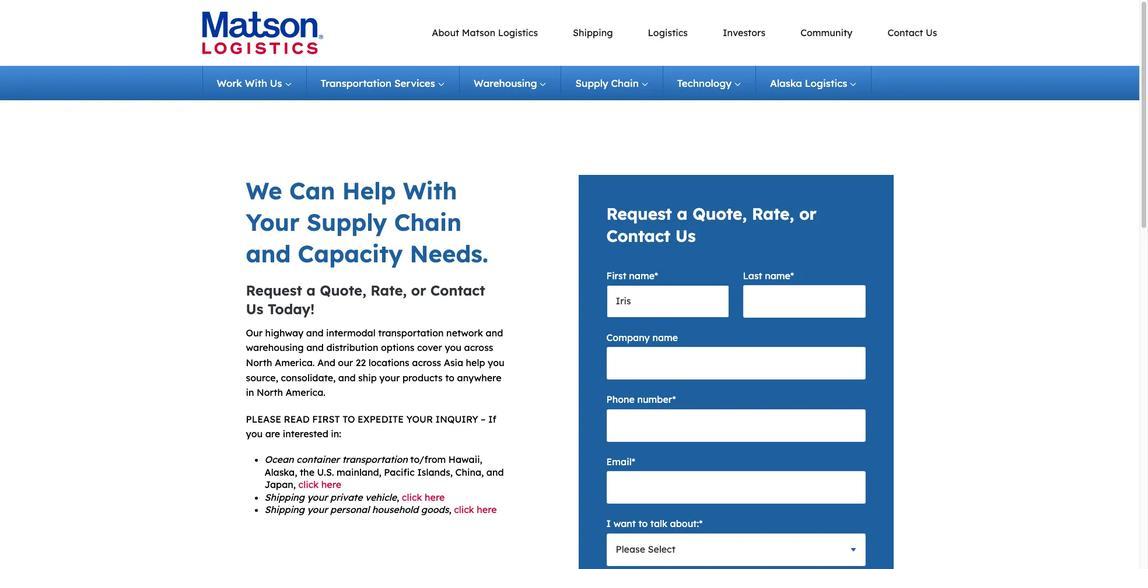 Task type: vqa. For each thing, say whether or not it's contained in the screenshot.
mainland,
yes



Task type: locate. For each thing, give the bounding box(es) containing it.
2 horizontal spatial logistics
[[805, 77, 847, 89]]

to/from
[[410, 454, 446, 466]]

1 vertical spatial across
[[412, 357, 441, 369]]

menu containing about matson logistics
[[348, 25, 937, 40]]

shipping your private vehicle ,
[[265, 492, 399, 503]]

across up help
[[464, 342, 493, 354]]

quote, for request a quote, rate, or contact us
[[693, 204, 747, 224]]

0 horizontal spatial logistics
[[498, 27, 538, 38]]

click here for household
[[454, 504, 497, 516]]

locations
[[369, 357, 409, 369]]

click here link up goods
[[402, 492, 445, 503]]

2 horizontal spatial here
[[477, 504, 497, 516]]

0 vertical spatial with
[[245, 77, 267, 89]]

1 vertical spatial or
[[411, 282, 426, 299]]

0 horizontal spatial contact
[[430, 282, 485, 299]]

22
[[356, 357, 366, 369]]

north up source,
[[246, 357, 272, 369]]

2 horizontal spatial click here link
[[454, 504, 497, 516]]

chain inside we can help with your supply chain and capacity needs.
[[394, 208, 462, 237]]

and right "network"
[[486, 327, 503, 339]]

your for private
[[307, 492, 328, 503]]

you right help
[[488, 357, 505, 369]]

rate, for request a quote, rate, or contact us
[[752, 204, 794, 224]]

2 vertical spatial click
[[454, 504, 474, 516]]

1 vertical spatial request
[[246, 282, 302, 299]]

1 horizontal spatial contact
[[606, 226, 671, 246]]

private
[[330, 492, 363, 503]]

2 vertical spatial contact
[[430, 282, 485, 299]]

america. up consolidate,
[[275, 357, 315, 369]]

1 vertical spatial click here
[[402, 492, 445, 503]]

click here up goods
[[402, 492, 445, 503]]

first name *
[[606, 270, 658, 282]]

name right first
[[629, 270, 655, 282]]

help
[[342, 176, 396, 205]]

we
[[246, 176, 282, 205]]

1 vertical spatial supply
[[307, 208, 387, 237]]

rate, inside request a quote, rate, or contact us today!
[[371, 282, 407, 299]]

0 horizontal spatial a
[[306, 282, 316, 299]]

click right goods
[[454, 504, 474, 516]]

and up the and at the bottom
[[306, 342, 324, 354]]

1 horizontal spatial ,
[[449, 504, 451, 516]]

your inside our highway and intermodal transportation network and warehousing and distribution options cover you across north america. and our 22 locations across asia help you source, consolidate, and ship your products to anywhere in north america.
[[379, 372, 400, 384]]

rate, inside request a quote, rate, or contact us
[[752, 204, 794, 224]]

0 horizontal spatial rate,
[[371, 282, 407, 299]]

0 horizontal spatial to
[[445, 372, 455, 384]]

help
[[466, 357, 485, 369]]

here up goods
[[425, 492, 445, 503]]

here right goods
[[477, 504, 497, 516]]

transportation up mainland,
[[342, 454, 408, 466]]

shipping
[[573, 27, 613, 38], [265, 492, 305, 503], [265, 504, 305, 516]]

click down the
[[298, 479, 319, 491]]

1 vertical spatial click here link
[[402, 492, 445, 503]]

with inside we can help with your supply chain and capacity needs.
[[403, 176, 457, 205]]

menu containing work with us
[[202, 66, 872, 100]]

2 horizontal spatial you
[[488, 357, 505, 369]]

1 vertical spatial transportation
[[342, 454, 408, 466]]

america.
[[275, 357, 315, 369], [286, 387, 326, 399]]

click for personal
[[454, 504, 474, 516]]

2 vertical spatial click here link
[[454, 504, 497, 516]]

0 horizontal spatial click here
[[298, 479, 341, 491]]

options
[[381, 342, 415, 354]]

0 horizontal spatial here
[[321, 479, 341, 491]]

2 horizontal spatial click
[[454, 504, 474, 516]]

0 vertical spatial ,
[[397, 492, 399, 503]]

name right company
[[652, 332, 678, 344]]

supply inside we can help with your supply chain and capacity needs.
[[307, 208, 387, 237]]

1 vertical spatial shipping
[[265, 492, 305, 503]]

1 horizontal spatial quote,
[[693, 204, 747, 224]]

about
[[432, 27, 459, 38]]

0 vertical spatial click here
[[298, 479, 341, 491]]

2 vertical spatial shipping
[[265, 504, 305, 516]]

america. down consolidate,
[[286, 387, 326, 399]]

a inside request a quote, rate, or contact us
[[677, 204, 688, 224]]

0 vertical spatial menu
[[348, 25, 937, 40]]

click here
[[298, 479, 341, 491], [402, 492, 445, 503], [454, 504, 497, 516]]

0 vertical spatial america.
[[275, 357, 315, 369]]

or inside request a quote, rate, or contact us
[[799, 204, 817, 224]]

you down the please
[[246, 428, 263, 440]]

a inside request a quote, rate, or contact us today!
[[306, 282, 316, 299]]

cover
[[417, 342, 442, 354]]

1 horizontal spatial click
[[402, 492, 422, 503]]

supply down shipping link
[[576, 77, 608, 89]]

and
[[246, 239, 291, 268], [306, 327, 324, 339], [486, 327, 503, 339], [306, 342, 324, 354], [338, 372, 356, 384], [486, 466, 504, 478]]

1 vertical spatial a
[[306, 282, 316, 299]]

or for request a quote, rate, or contact us today!
[[411, 282, 426, 299]]

you up asia
[[445, 342, 462, 354]]

click for private
[[402, 492, 422, 503]]

technology link
[[663, 66, 756, 100]]

1 horizontal spatial request
[[606, 204, 672, 224]]

0 horizontal spatial you
[[246, 428, 263, 440]]

2 vertical spatial click here
[[454, 504, 497, 516]]

number
[[637, 394, 672, 406]]

1 vertical spatial chain
[[394, 208, 462, 237]]

0 horizontal spatial quote,
[[320, 282, 366, 299]]

contact for request a quote, rate, or contact us today!
[[430, 282, 485, 299]]

2 vertical spatial your
[[307, 504, 328, 516]]

0 horizontal spatial with
[[245, 77, 267, 89]]

north
[[246, 357, 272, 369], [257, 387, 283, 399]]

*
[[655, 270, 658, 282], [791, 270, 794, 282], [672, 394, 676, 406], [632, 456, 635, 468], [699, 518, 703, 530]]

expedite
[[358, 414, 404, 425]]

1 vertical spatial you
[[488, 357, 505, 369]]

request inside request a quote, rate, or contact us
[[606, 204, 672, 224]]

0 vertical spatial or
[[799, 204, 817, 224]]

request
[[606, 204, 672, 224], [246, 282, 302, 299]]

1 horizontal spatial supply
[[576, 77, 608, 89]]

0 vertical spatial to
[[445, 372, 455, 384]]

alaska logistics
[[770, 77, 847, 89]]

company
[[606, 332, 650, 344]]

1 vertical spatial rate,
[[371, 282, 407, 299]]

contact inside request a quote, rate, or contact us
[[606, 226, 671, 246]]

alaska logistics link
[[756, 66, 872, 100]]

u.s.
[[317, 466, 334, 478]]

0 horizontal spatial or
[[411, 282, 426, 299]]

and down your
[[246, 239, 291, 268]]

1 vertical spatial your
[[307, 492, 328, 503]]

with inside menu
[[245, 77, 267, 89]]

a for request a quote, rate, or contact us
[[677, 204, 688, 224]]

0 horizontal spatial across
[[412, 357, 441, 369]]

name
[[629, 270, 655, 282], [765, 270, 791, 282], [652, 332, 678, 344]]

can
[[289, 176, 335, 205]]

and inside to/from hawaii, alaska, the u.s. mainland, pacific islands, china, and japan,
[[486, 466, 504, 478]]

and
[[317, 357, 335, 369]]

0 vertical spatial click
[[298, 479, 319, 491]]

quote,
[[693, 204, 747, 224], [320, 282, 366, 299]]

ocean
[[265, 454, 294, 466]]

us inside request a quote, rate, or contact us
[[676, 226, 696, 246]]

to
[[445, 372, 455, 384], [639, 518, 648, 530]]

to down asia
[[445, 372, 455, 384]]

0 horizontal spatial request
[[246, 282, 302, 299]]

1 horizontal spatial rate,
[[752, 204, 794, 224]]

logistics link
[[648, 27, 688, 38]]

click here link down the 'u.s.'
[[298, 479, 341, 491]]

1 vertical spatial with
[[403, 176, 457, 205]]

0 vertical spatial quote,
[[693, 204, 747, 224]]

0 vertical spatial your
[[379, 372, 400, 384]]

0 vertical spatial supply
[[576, 77, 608, 89]]

quote, inside request a quote, rate, or contact us
[[693, 204, 747, 224]]

rate,
[[752, 204, 794, 224], [371, 282, 407, 299]]

transportation up options
[[378, 327, 444, 339]]

1 horizontal spatial to
[[639, 518, 648, 530]]

read
[[284, 414, 310, 425]]

and right the islands, china,
[[486, 466, 504, 478]]

alaska
[[770, 77, 802, 89]]

transportation services link
[[307, 66, 460, 100]]

* for phone number
[[672, 394, 676, 406]]

anywhere
[[457, 372, 502, 384]]

our
[[338, 357, 353, 369]]

None text field
[[606, 285, 729, 318]]

pacific
[[384, 466, 415, 478]]

today!
[[268, 301, 314, 318]]

1 vertical spatial menu
[[202, 66, 872, 100]]

contact for request a quote, rate, or contact us
[[606, 226, 671, 246]]

1 vertical spatial quote,
[[320, 282, 366, 299]]

request for request a quote, rate, or contact us today!
[[246, 282, 302, 299]]

None telephone field
[[606, 409, 866, 442]]

work with us
[[217, 77, 282, 89]]

2 horizontal spatial contact
[[888, 27, 923, 38]]

and right the highway
[[306, 327, 324, 339]]

1 vertical spatial to
[[639, 518, 648, 530]]

us inside request a quote, rate, or contact us today!
[[246, 301, 263, 318]]

2 vertical spatial here
[[477, 504, 497, 516]]

0 horizontal spatial supply
[[307, 208, 387, 237]]

name right last
[[765, 270, 791, 282]]

personal
[[330, 504, 369, 516]]

0 vertical spatial rate,
[[752, 204, 794, 224]]

None text field
[[743, 285, 866, 318]]

to left talk
[[639, 518, 648, 530]]

click here link right goods
[[454, 504, 497, 516]]

1 horizontal spatial here
[[425, 492, 445, 503]]

first
[[312, 414, 340, 425]]

1 vertical spatial contact
[[606, 226, 671, 246]]

your down shipping your private vehicle ,
[[307, 504, 328, 516]]

container
[[296, 454, 340, 466]]

services
[[394, 77, 435, 89]]

0 vertical spatial shipping
[[573, 27, 613, 38]]

and down our
[[338, 372, 356, 384]]

transportation inside our highway and intermodal transportation network and warehousing and distribution options cover you across north america. and our 22 locations across asia help you source, consolidate, and ship your products to anywhere in north america.
[[378, 327, 444, 339]]

click here right goods
[[454, 504, 497, 516]]

0 vertical spatial transportation
[[378, 327, 444, 339]]

, up household
[[397, 492, 399, 503]]

talk
[[650, 518, 668, 530]]

i
[[606, 518, 611, 530]]

supply chain link
[[562, 66, 663, 100]]

click up household
[[402, 492, 422, 503]]

the
[[300, 466, 314, 478]]

1 horizontal spatial or
[[799, 204, 817, 224]]

0 vertical spatial request
[[606, 204, 672, 224]]

here for vehicle
[[425, 492, 445, 503]]

0 vertical spatial here
[[321, 479, 341, 491]]

menu
[[348, 25, 937, 40], [202, 66, 872, 100]]

1 horizontal spatial you
[[445, 342, 462, 354]]

None email field
[[606, 472, 866, 504]]

email *
[[606, 456, 635, 468]]

0 vertical spatial chain
[[611, 77, 639, 89]]

1 horizontal spatial with
[[403, 176, 457, 205]]

1 horizontal spatial across
[[464, 342, 493, 354]]

quote, inside request a quote, rate, or contact us today!
[[320, 282, 366, 299]]

1 vertical spatial here
[[425, 492, 445, 503]]

0 horizontal spatial chain
[[394, 208, 462, 237]]

2 horizontal spatial click here
[[454, 504, 497, 516]]

0 vertical spatial click here link
[[298, 479, 341, 491]]

1 horizontal spatial click here link
[[402, 492, 445, 503]]

products
[[402, 372, 443, 384]]

us
[[926, 27, 937, 38], [270, 77, 282, 89], [676, 226, 696, 246], [246, 301, 263, 318]]

rate, for request a quote, rate, or contact us today!
[[371, 282, 407, 299]]

1 horizontal spatial click here
[[402, 492, 445, 503]]

click here down the 'u.s.'
[[298, 479, 341, 491]]

1 vertical spatial click
[[402, 492, 422, 503]]

,
[[397, 492, 399, 503], [449, 504, 451, 516]]

supply up capacity
[[307, 208, 387, 237]]

contact
[[888, 27, 923, 38], [606, 226, 671, 246], [430, 282, 485, 299]]

shipping link
[[573, 27, 613, 38]]

shipping inside menu
[[573, 27, 613, 38]]

name for first name
[[629, 270, 655, 282]]

or inside request a quote, rate, or contact us today!
[[411, 282, 426, 299]]

chain
[[611, 77, 639, 89], [394, 208, 462, 237]]

0 vertical spatial you
[[445, 342, 462, 354]]

0 vertical spatial a
[[677, 204, 688, 224]]

Company name text field
[[606, 347, 866, 380]]

1 horizontal spatial a
[[677, 204, 688, 224]]

0 vertical spatial north
[[246, 357, 272, 369]]

2 vertical spatial you
[[246, 428, 263, 440]]

north down source,
[[257, 387, 283, 399]]

, down the islands, china,
[[449, 504, 451, 516]]

contact inside request a quote, rate, or contact us today!
[[430, 282, 485, 299]]

your down the 'u.s.'
[[307, 492, 328, 503]]

hawaii,
[[449, 454, 482, 466]]

here up shipping your private vehicle ,
[[321, 479, 341, 491]]

network
[[446, 327, 483, 339]]

your down locations
[[379, 372, 400, 384]]

logistics
[[498, 27, 538, 38], [648, 27, 688, 38], [805, 77, 847, 89]]

across down cover
[[412, 357, 441, 369]]

please read first to expedite your inquiry – if you are interested in:
[[246, 414, 496, 440]]

request inside request a quote, rate, or contact us today!
[[246, 282, 302, 299]]

0 horizontal spatial click here link
[[298, 479, 341, 491]]

with
[[245, 77, 267, 89], [403, 176, 457, 205]]



Task type: describe. For each thing, give the bounding box(es) containing it.
contact us link
[[888, 27, 937, 38]]

asia
[[444, 357, 463, 369]]

0 vertical spatial across
[[464, 342, 493, 354]]

click here for vehicle
[[402, 492, 445, 503]]

technology
[[677, 77, 732, 89]]

request a quote, rate, or contact us today!
[[246, 282, 485, 318]]

1 vertical spatial america.
[[286, 387, 326, 399]]

matson
[[462, 27, 495, 38]]

phone
[[606, 394, 635, 406]]

want
[[614, 518, 636, 530]]

i want to talk about: *
[[606, 518, 703, 530]]

if
[[488, 414, 496, 425]]

request a quote, rate, or contact us
[[606, 204, 817, 246]]

last name *
[[743, 270, 794, 282]]

* for first name
[[655, 270, 658, 282]]

a for request a quote, rate, or contact us today!
[[306, 282, 316, 299]]

your for personal
[[307, 504, 328, 516]]

phone number *
[[606, 394, 676, 406]]

1 vertical spatial ,
[[449, 504, 451, 516]]

warehousing link
[[460, 66, 562, 100]]

1 horizontal spatial chain
[[611, 77, 639, 89]]

consolidate,
[[281, 372, 336, 384]]

investors link
[[723, 27, 766, 38]]

vehicle
[[365, 492, 397, 503]]

intermodal
[[326, 327, 376, 339]]

supply inside menu
[[576, 77, 608, 89]]

interested
[[283, 428, 328, 440]]

request for request a quote, rate, or contact us
[[606, 204, 672, 224]]

goods
[[421, 504, 449, 516]]

about:
[[670, 518, 699, 530]]

contact us
[[888, 27, 937, 38]]

0 horizontal spatial ,
[[397, 492, 399, 503]]

household
[[372, 504, 418, 516]]

mainland,
[[337, 466, 381, 478]]

we can help with your supply chain and capacity needs.
[[246, 176, 488, 268]]

our highway and intermodal transportation network and warehousing and distribution options cover you across north america. and our 22 locations across asia help you source, consolidate, and ship your products to anywhere in north america.
[[246, 327, 505, 399]]

about matson logistics link
[[432, 27, 538, 38]]

last
[[743, 270, 762, 282]]

about matson logistics
[[432, 27, 538, 38]]

0 horizontal spatial click
[[298, 479, 319, 491]]

community
[[801, 27, 853, 38]]

name for last name
[[765, 270, 791, 282]]

highway
[[265, 327, 304, 339]]

or for request a quote, rate, or contact us
[[799, 204, 817, 224]]

your inquiry –
[[406, 414, 486, 425]]

shipping your personal household goods ,
[[265, 504, 451, 516]]

shipping for shipping your private vehicle ,
[[265, 492, 305, 503]]

and inside we can help with your supply chain and capacity needs.
[[246, 239, 291, 268]]

you inside please read first to expedite your inquiry – if you are interested in:
[[246, 428, 263, 440]]

work
[[217, 77, 242, 89]]

shipping for shipping your personal household goods ,
[[265, 504, 305, 516]]

to/from hawaii, alaska, the u.s. mainland, pacific islands, china, and japan,
[[265, 454, 504, 491]]

source,
[[246, 372, 278, 384]]

click here link for household
[[454, 504, 497, 516]]

distribution
[[326, 342, 378, 354]]

supply chain
[[576, 77, 639, 89]]

* for last name
[[791, 270, 794, 282]]

investors
[[723, 27, 766, 38]]

0 vertical spatial contact
[[888, 27, 923, 38]]

warehousing
[[474, 77, 537, 89]]

to
[[343, 414, 355, 425]]

alaska,
[[265, 466, 297, 478]]

warehousing
[[246, 342, 304, 354]]

click here link for vehicle
[[402, 492, 445, 503]]

transportation services
[[321, 77, 435, 89]]

islands, china,
[[417, 466, 484, 478]]

japan,
[[265, 479, 296, 491]]

in
[[246, 387, 254, 399]]

to inside our highway and intermodal transportation network and warehousing and distribution options cover you across north america. and our 22 locations across asia help you source, consolidate, and ship your products to anywhere in north america.
[[445, 372, 455, 384]]

capacity
[[298, 239, 403, 268]]

your
[[246, 208, 300, 237]]

1 vertical spatial north
[[257, 387, 283, 399]]

1 horizontal spatial logistics
[[648, 27, 688, 38]]

first
[[606, 270, 627, 282]]

work with us link
[[202, 66, 307, 100]]

in:
[[331, 428, 341, 440]]

shipping for shipping
[[573, 27, 613, 38]]

our
[[246, 327, 263, 339]]

transportation
[[321, 77, 392, 89]]

company name
[[606, 332, 678, 344]]

here for household
[[477, 504, 497, 516]]

ocean container transportation
[[265, 454, 408, 466]]

quote, for request a quote, rate, or contact us today!
[[320, 282, 366, 299]]

community link
[[801, 27, 853, 38]]

ship
[[358, 372, 377, 384]]

are
[[265, 428, 280, 440]]

email
[[606, 456, 632, 468]]



